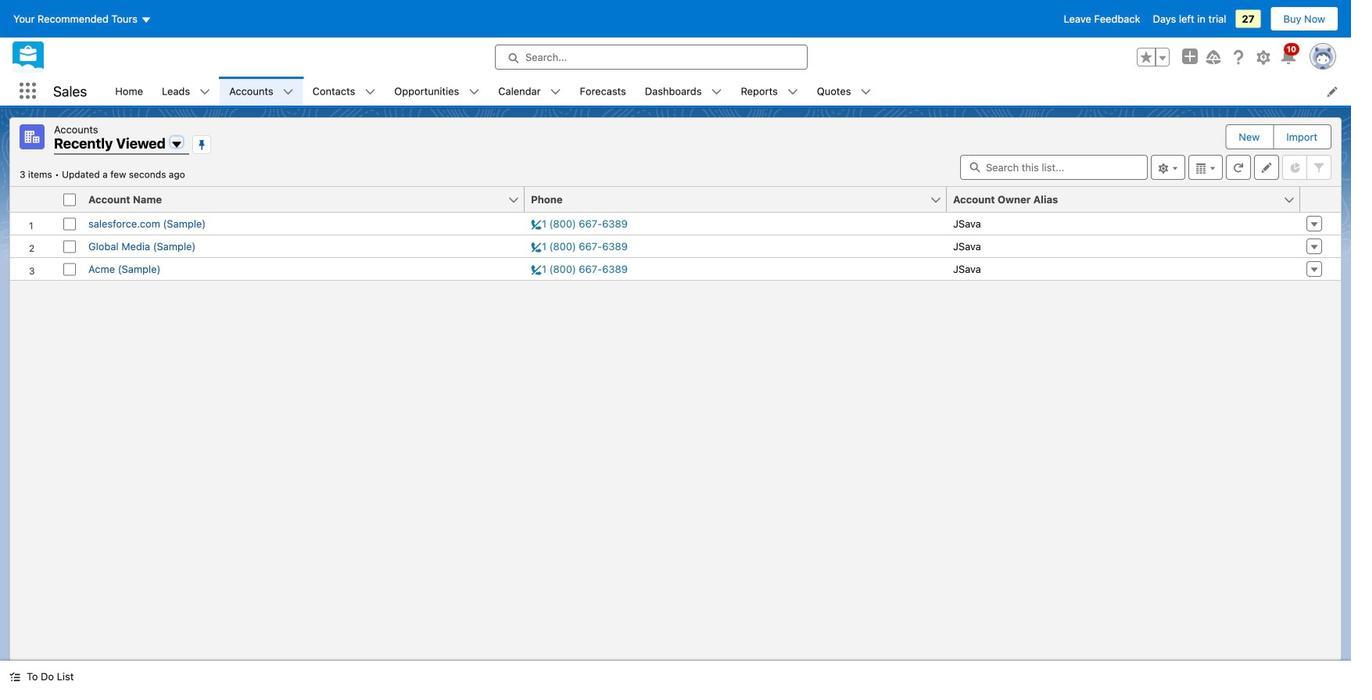 Task type: describe. For each thing, give the bounding box(es) containing it.
account owner alias element
[[947, 187, 1310, 213]]

item number element
[[10, 187, 57, 213]]

recently viewed grid
[[10, 187, 1341, 281]]

text default image for 7th list item from the right
[[283, 86, 294, 97]]

6 list item from the left
[[636, 77, 732, 106]]

2 click to dial disabled image from the top
[[531, 241, 628, 252]]

recently viewed status
[[20, 169, 62, 180]]

8 list item from the left
[[808, 77, 881, 106]]

3 click to dial disabled image from the top
[[531, 263, 628, 275]]

account name element
[[82, 187, 534, 213]]

2 list item from the left
[[220, 77, 303, 106]]

text default image for 4th list item from left
[[469, 86, 480, 97]]

recently viewed|accounts|list view element
[[9, 117, 1342, 661]]

7 list item from the left
[[732, 77, 808, 106]]

text default image for 4th list item from right
[[550, 86, 561, 97]]



Task type: locate. For each thing, give the bounding box(es) containing it.
Search Recently Viewed list view. search field
[[961, 155, 1148, 180]]

click to dial disabled image
[[531, 218, 628, 230], [531, 241, 628, 252], [531, 263, 628, 275]]

cell
[[57, 187, 82, 213]]

list item
[[153, 77, 220, 106], [220, 77, 303, 106], [303, 77, 385, 106], [385, 77, 489, 106], [489, 77, 571, 106], [636, 77, 732, 106], [732, 77, 808, 106], [808, 77, 881, 106]]

text default image
[[200, 86, 210, 97], [365, 86, 376, 97], [711, 86, 722, 97], [787, 86, 798, 97], [861, 86, 872, 97], [9, 672, 20, 682]]

1 click to dial disabled image from the top
[[531, 218, 628, 230]]

1 list item from the left
[[153, 77, 220, 106]]

0 vertical spatial click to dial disabled image
[[531, 218, 628, 230]]

5 list item from the left
[[489, 77, 571, 106]]

action image
[[1301, 187, 1341, 212]]

list
[[106, 77, 1352, 106]]

2 vertical spatial click to dial disabled image
[[531, 263, 628, 275]]

action element
[[1301, 187, 1341, 213]]

4 list item from the left
[[385, 77, 489, 106]]

0 horizontal spatial text default image
[[283, 86, 294, 97]]

3 text default image from the left
[[550, 86, 561, 97]]

3 list item from the left
[[303, 77, 385, 106]]

group
[[1137, 48, 1170, 66]]

2 horizontal spatial text default image
[[550, 86, 561, 97]]

1 horizontal spatial text default image
[[469, 86, 480, 97]]

item number image
[[10, 187, 57, 212]]

phone element
[[525, 187, 957, 213]]

text default image
[[283, 86, 294, 97], [469, 86, 480, 97], [550, 86, 561, 97]]

cell inside the recently viewed grid
[[57, 187, 82, 213]]

1 vertical spatial click to dial disabled image
[[531, 241, 628, 252]]

1 text default image from the left
[[283, 86, 294, 97]]

2 text default image from the left
[[469, 86, 480, 97]]



Task type: vqa. For each thing, say whether or not it's contained in the screenshot.
first text default icon from the right
no



